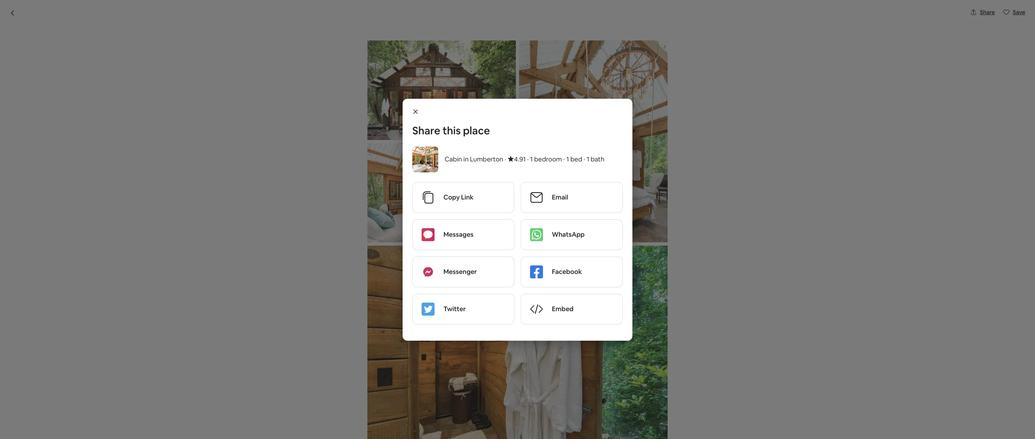 Task type: locate. For each thing, give the bounding box(es) containing it.
messages link
[[413, 220, 514, 250]]

0 vertical spatial share
[[981, 9, 996, 16]]

alina is a superhost. learn more about alina. image
[[533, 317, 556, 339], [533, 317, 556, 339]]

superhost up are
[[345, 362, 376, 371]]

a right is
[[340, 362, 343, 371]]

0 vertical spatial cabin
[[434, 41, 463, 55]]

this
[[443, 124, 461, 137]]

0 horizontal spatial share
[[413, 124, 441, 137]]

peaceful and serene. image
[[368, 40, 516, 140], [368, 40, 516, 140], [291, 77, 518, 304]]

1 vertical spatial superhost
[[345, 362, 376, 371]]

be
[[663, 425, 669, 432]]

star
[[431, 400, 441, 407]]

won't
[[647, 425, 661, 432]]

1 vertical spatial bed
[[361, 330, 373, 339]]

entire cabin hosted by alina 1 bed · 1 bath
[[291, 316, 407, 339]]

you won't be charged yet
[[636, 425, 702, 432]]

for
[[370, 417, 379, 426]]

cabin in lumberton · ★4.91 · 1 bedroom · 1 bed · 1 bath
[[445, 155, 605, 163]]

share
[[981, 9, 996, 16], [413, 124, 441, 137]]

0 horizontal spatial bath
[[381, 330, 395, 339]]

naturalist boudoir, romantic cabin superhost · lumberton, texas, united states
[[291, 41, 481, 67]]

100%
[[317, 400, 330, 407]]

facebook
[[552, 267, 582, 276]]

cabin left "in"
[[445, 155, 462, 163]]

share this place
[[413, 124, 490, 137]]

dialog
[[0, 0, 1036, 439]]

100% of recent guests gave the location a 5-star rating.
[[317, 400, 459, 407]]

by alina
[[374, 316, 407, 328]]

bed
[[571, 155, 583, 163], [361, 330, 373, 339]]

charged
[[671, 425, 692, 432]]

superhosts
[[317, 373, 347, 380]]

suspended queen bed. image
[[520, 40, 668, 243], [520, 40, 668, 243], [521, 194, 631, 304]]

reserve button
[[604, 399, 734, 419]]

0 vertical spatial bed
[[571, 155, 583, 163]]

1 vertical spatial a
[[421, 400, 425, 407]]

cabin
[[434, 41, 463, 55], [445, 155, 462, 163]]

private restroom. image
[[635, 77, 745, 190], [368, 246, 668, 439], [368, 246, 668, 439]]

bed down hosted
[[361, 330, 373, 339]]

states
[[464, 59, 481, 66]]

alina
[[317, 362, 332, 371]]

highly
[[393, 373, 408, 380]]

copy
[[444, 193, 460, 201]]

in
[[464, 155, 469, 163]]

1 vertical spatial bath
[[381, 330, 395, 339]]

1 horizontal spatial bath
[[591, 155, 605, 163]]

a inside alina is a superhost superhosts are experienced, highly rated hosts.
[[340, 362, 343, 371]]

1 horizontal spatial share
[[981, 9, 996, 16]]

united
[[445, 59, 463, 66]]

share dialog
[[403, 99, 633, 341]]

whatsapp
[[552, 230, 585, 239]]

your home away from home awaits. image
[[521, 77, 631, 190], [368, 143, 516, 243], [368, 143, 516, 243]]

cabin up united
[[434, 41, 463, 55]]

guests
[[357, 400, 374, 407]]

reserve
[[657, 405, 681, 413]]

embed button
[[522, 294, 623, 324]]

bath
[[591, 155, 605, 163], [381, 330, 395, 339]]

0 horizontal spatial bed
[[361, 330, 373, 339]]

0 vertical spatial superhost
[[360, 59, 387, 66]]

email link
[[522, 182, 623, 212]]

share inside button
[[981, 9, 996, 16]]

bed inside 'share' dialog
[[571, 155, 583, 163]]

texas,
[[427, 59, 444, 66]]

share left this
[[413, 124, 441, 137]]

naturalist
[[291, 41, 339, 55]]

share inside dialog
[[413, 124, 441, 137]]

0 vertical spatial bath
[[591, 155, 605, 163]]

superhost inside alina is a superhost superhosts are experienced, highly rated hosts.
[[345, 362, 376, 371]]

dialog containing share
[[0, 0, 1036, 439]]

link
[[461, 193, 474, 201]]

the
[[389, 400, 398, 407]]

lumberton,
[[395, 59, 426, 66]]

boudoir,
[[342, 41, 382, 55]]

messenger
[[444, 267, 477, 276]]

superhost
[[360, 59, 387, 66], [345, 362, 376, 371]]

1
[[530, 155, 533, 163], [567, 155, 569, 163], [587, 155, 590, 163], [357, 330, 359, 339], [377, 330, 380, 339]]

Start your search search field
[[457, 6, 579, 26]]

rating.
[[442, 400, 459, 407]]

lumberton
[[470, 155, 504, 163]]

superhost down boudoir,
[[360, 59, 387, 66]]

embed
[[552, 305, 574, 313]]

share for share this place
[[413, 124, 441, 137]]

1 vertical spatial cabin
[[445, 155, 462, 163]]

0 horizontal spatial a
[[340, 362, 343, 371]]

romantic
[[384, 41, 432, 55]]

a
[[340, 362, 343, 371], [421, 400, 425, 407]]

0 vertical spatial a
[[340, 362, 343, 371]]

a left 5-
[[421, 400, 425, 407]]

share left the save button
[[981, 9, 996, 16]]

1 horizontal spatial bed
[[571, 155, 583, 163]]

·
[[390, 59, 391, 67], [505, 155, 507, 163], [528, 155, 529, 163], [564, 155, 565, 163], [584, 155, 586, 163], [374, 330, 376, 339]]

whatsapp link
[[522, 220, 623, 250]]

1 vertical spatial share
[[413, 124, 441, 137]]

bed right bedroom at the top
[[571, 155, 583, 163]]

share for share
[[981, 9, 996, 16]]



Task type: vqa. For each thing, say whether or not it's contained in the screenshot.
the Bedrooms
no



Task type: describe. For each thing, give the bounding box(es) containing it.
lumberton, texas, united states button
[[395, 58, 481, 67]]

cabin inside 'share' dialog
[[445, 155, 462, 163]]

· inside naturalist boudoir, romantic cabin superhost · lumberton, texas, united states
[[390, 59, 391, 67]]

recent
[[338, 400, 355, 407]]

save button
[[1001, 5, 1029, 19]]

5-
[[426, 400, 431, 407]]

messages
[[444, 230, 474, 239]]

free cancellation for 48 hours
[[317, 417, 407, 426]]

12/17/2023
[[608, 358, 637, 365]]

twitter link
[[413, 294, 514, 324]]

of
[[332, 400, 337, 407]]

12/17/2023 button
[[604, 347, 734, 370]]

free
[[317, 417, 330, 426]]

· inside entire cabin hosted by alina 1 bed · 1 bath
[[374, 330, 376, 339]]

hours
[[390, 417, 407, 426]]

share button
[[968, 5, 999, 19]]

hosted
[[342, 316, 372, 328]]

bed inside entire cabin hosted by alina 1 bed · 1 bath
[[361, 330, 373, 339]]

gave
[[375, 400, 388, 407]]

bedroom
[[535, 155, 562, 163]]

hosts.
[[425, 373, 441, 380]]

you
[[636, 425, 645, 432]]

save
[[1014, 9, 1026, 16]]

is
[[334, 362, 338, 371]]

experienced,
[[357, 373, 391, 380]]

cabin
[[318, 316, 341, 328]]

superhost inside naturalist boudoir, romantic cabin superhost · lumberton, texas, united states
[[360, 59, 387, 66]]

night
[[625, 329, 640, 338]]

48
[[381, 417, 388, 426]]

bath inside 'share' dialog
[[591, 155, 605, 163]]

rated
[[409, 373, 423, 380]]

place
[[463, 124, 490, 137]]

yet
[[694, 425, 702, 432]]

email
[[552, 193, 569, 201]]

facebook link
[[522, 257, 623, 287]]

alina is a superhost superhosts are experienced, highly rated hosts.
[[317, 362, 441, 380]]

cabin inside naturalist boudoir, romantic cabin superhost · lumberton, texas, united states
[[434, 41, 463, 55]]

twitter
[[444, 305, 466, 313]]

bath inside entire cabin hosted by alina 1 bed · 1 bath
[[381, 330, 395, 339]]

copy link button
[[413, 182, 514, 212]]

are
[[348, 373, 356, 380]]

★4.91
[[508, 155, 526, 163]]

1 horizontal spatial a
[[421, 400, 425, 407]]

location
[[399, 400, 420, 407]]

copy link
[[444, 193, 474, 201]]

messenger link
[[413, 257, 514, 287]]

great nature views. image
[[635, 194, 745, 304]]

entire
[[291, 316, 316, 328]]

cancellation
[[332, 417, 369, 426]]



